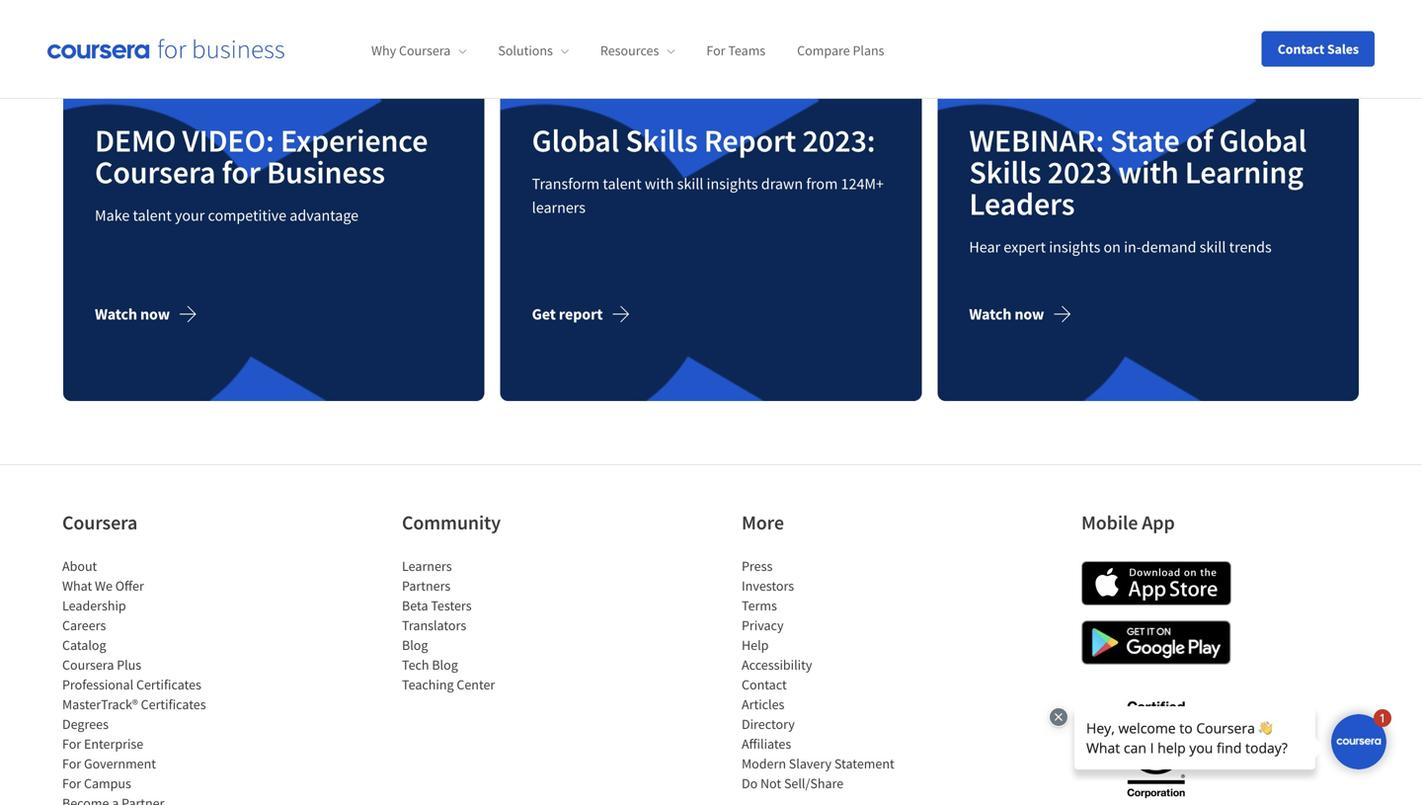 Task type: locate. For each thing, give the bounding box(es) containing it.
0 vertical spatial talent
[[603, 174, 642, 194]]

0 horizontal spatial list
[[62, 557, 230, 805]]

0 horizontal spatial talent
[[133, 206, 172, 226]]

global right of
[[1220, 121, 1307, 160]]

mobile
[[1082, 511, 1139, 535]]

investors link
[[742, 577, 795, 595]]

0 vertical spatial skill
[[677, 174, 704, 194]]

1 now from the left
[[140, 305, 170, 324]]

tech blog link
[[402, 656, 458, 674]]

1 vertical spatial contact
[[742, 676, 787, 694]]

for campus link
[[62, 775, 131, 793]]

1 horizontal spatial skills
[[970, 152, 1042, 192]]

trends
[[1230, 237, 1272, 257]]

webinar: state of global skills 2023 with learning leaders
[[970, 121, 1307, 224]]

plus
[[117, 656, 141, 674]]

not
[[761, 775, 782, 793]]

contact left sales
[[1278, 40, 1325, 58]]

1 horizontal spatial list
[[402, 557, 570, 695]]

list containing press
[[742, 557, 910, 794]]

0 horizontal spatial insights
[[707, 174, 758, 194]]

1 horizontal spatial watch
[[970, 305, 1012, 324]]

list containing learners
[[402, 557, 570, 695]]

talent inside transform talent with skill insights drawn from 124m+ learners
[[603, 174, 642, 194]]

1 horizontal spatial insights
[[1050, 237, 1101, 257]]

0 horizontal spatial with
[[645, 174, 674, 194]]

2 watch now button from the left
[[970, 291, 1088, 338]]

1 horizontal spatial skill
[[1200, 237, 1227, 257]]

0 horizontal spatial watch now button
[[95, 291, 213, 338]]

1 vertical spatial talent
[[133, 206, 172, 226]]

0 vertical spatial contact
[[1278, 40, 1325, 58]]

0 horizontal spatial watch
[[95, 305, 137, 324]]

2 list from the left
[[402, 557, 570, 695]]

partners
[[402, 577, 451, 595]]

skill down global skills report 2023: on the top
[[677, 174, 704, 194]]

transform talent with skill insights drawn from 124m+ learners
[[532, 174, 884, 218]]

demo
[[95, 121, 176, 160]]

logo of certified b corporation image
[[1116, 690, 1197, 805]]

certificates up mastertrack® certificates link
[[136, 676, 202, 694]]

1 vertical spatial blog
[[432, 656, 458, 674]]

blog up teaching center link
[[432, 656, 458, 674]]

0 horizontal spatial contact
[[742, 676, 787, 694]]

global up transform at left
[[532, 121, 620, 160]]

make talent your competitive advantage
[[95, 206, 359, 226]]

talent
[[603, 174, 642, 194], [133, 206, 172, 226]]

talent for demo
[[133, 206, 172, 226]]

professional certificates link
[[62, 676, 202, 694]]

2 watch from the left
[[970, 305, 1012, 324]]

privacy link
[[742, 617, 784, 635]]

get report
[[532, 305, 603, 324]]

compare plans link
[[798, 42, 885, 60]]

coursera up "your" at the left top of the page
[[95, 152, 216, 192]]

global
[[532, 121, 620, 160], [1220, 121, 1307, 160]]

for left teams
[[707, 42, 726, 60]]

with down global skills report 2023: on the top
[[645, 174, 674, 194]]

for left the campus
[[62, 775, 81, 793]]

1 list from the left
[[62, 557, 230, 805]]

1 horizontal spatial with
[[1119, 152, 1179, 192]]

1 vertical spatial certificates
[[141, 696, 206, 714]]

1 horizontal spatial watch now button
[[970, 291, 1088, 338]]

1 vertical spatial skill
[[1200, 237, 1227, 257]]

catalog link
[[62, 637, 106, 654]]

coursera inside demo video: experience coursera for business
[[95, 152, 216, 192]]

hear expert insights on in-demand skill trends
[[970, 237, 1272, 257]]

2 global from the left
[[1220, 121, 1307, 160]]

0 horizontal spatial skill
[[677, 174, 704, 194]]

business
[[267, 152, 385, 192]]

watch now button
[[95, 291, 213, 338], [970, 291, 1088, 338]]

tech
[[402, 656, 429, 674]]

campus
[[84, 775, 131, 793]]

watch for demo video: experience coursera for business
[[95, 305, 137, 324]]

experience
[[281, 121, 428, 160]]

center
[[457, 676, 495, 694]]

1 watch now button from the left
[[95, 291, 213, 338]]

press link
[[742, 558, 773, 575]]

mastertrack® certificates link
[[62, 696, 206, 714]]

make
[[95, 206, 130, 226]]

1 horizontal spatial watch now
[[970, 305, 1045, 324]]

slavery
[[789, 755, 832, 773]]

now for demo video: experience coursera for business
[[140, 305, 170, 324]]

list for community
[[402, 557, 570, 695]]

testers
[[431, 597, 472, 615]]

for
[[707, 42, 726, 60], [62, 735, 81, 753], [62, 755, 81, 773], [62, 775, 81, 793]]

1 watch now from the left
[[95, 305, 170, 324]]

1 horizontal spatial contact
[[1278, 40, 1325, 58]]

contact link
[[742, 676, 787, 694]]

skills left 2023
[[970, 152, 1042, 192]]

contact up articles 'link'
[[742, 676, 787, 694]]

1 horizontal spatial talent
[[603, 174, 642, 194]]

list containing about
[[62, 557, 230, 805]]

articles link
[[742, 696, 785, 714]]

for up for campus link
[[62, 755, 81, 773]]

0 vertical spatial blog
[[402, 637, 428, 654]]

with inside transform talent with skill insights drawn from 124m+ learners
[[645, 174, 674, 194]]

coursera
[[399, 42, 451, 60], [95, 152, 216, 192], [62, 511, 138, 535], [62, 656, 114, 674]]

coursera plus link
[[62, 656, 141, 674]]

teams
[[729, 42, 766, 60]]

124m+
[[841, 174, 884, 194]]

about
[[62, 558, 97, 575]]

1 horizontal spatial global
[[1220, 121, 1307, 160]]

enterprise
[[84, 735, 144, 753]]

2 now from the left
[[1015, 305, 1045, 324]]

0 horizontal spatial skills
[[626, 121, 698, 160]]

degrees
[[62, 716, 109, 733]]

blog up tech
[[402, 637, 428, 654]]

learners
[[532, 198, 586, 218]]

beta testers link
[[402, 597, 472, 615]]

demand
[[1142, 237, 1197, 257]]

accessibility
[[742, 656, 813, 674]]

1 global from the left
[[532, 121, 620, 160]]

compare
[[798, 42, 850, 60]]

skills
[[626, 121, 698, 160], [970, 152, 1042, 192]]

0 horizontal spatial watch now
[[95, 305, 170, 324]]

from
[[807, 174, 838, 194]]

watch now
[[95, 305, 170, 324], [970, 305, 1045, 324]]

list item
[[62, 794, 230, 805]]

skill left trends
[[1200, 237, 1227, 257]]

for down degrees link on the bottom left of page
[[62, 735, 81, 753]]

skills up transform talent with skill insights drawn from 124m+ learners
[[626, 121, 698, 160]]

list
[[62, 557, 230, 805], [402, 557, 570, 695], [742, 557, 910, 794]]

1 watch from the left
[[95, 305, 137, 324]]

on
[[1104, 237, 1121, 257]]

with
[[1119, 152, 1179, 192], [645, 174, 674, 194]]

watch for webinar: state of global skills 2023 with learning leaders
[[970, 305, 1012, 324]]

translators link
[[402, 617, 467, 635]]

with left of
[[1119, 152, 1179, 192]]

0 horizontal spatial now
[[140, 305, 170, 324]]

coursera down catalog
[[62, 656, 114, 674]]

2 horizontal spatial list
[[742, 557, 910, 794]]

talent right transform at left
[[603, 174, 642, 194]]

get
[[532, 305, 556, 324]]

certificates down professional certificates "link"
[[141, 696, 206, 714]]

0 horizontal spatial global
[[532, 121, 620, 160]]

skill
[[677, 174, 704, 194], [1200, 237, 1227, 257]]

talent left "your" at the left top of the page
[[133, 206, 172, 226]]

learners link
[[402, 558, 452, 575]]

3 list from the left
[[742, 557, 910, 794]]

contact inside press investors terms privacy help accessibility contact articles directory affiliates modern slavery statement do not sell/share
[[742, 676, 787, 694]]

report
[[704, 121, 797, 160]]

0 vertical spatial insights
[[707, 174, 758, 194]]

insights down "report"
[[707, 174, 758, 194]]

now
[[140, 305, 170, 324], [1015, 305, 1045, 324]]

2 watch now from the left
[[970, 305, 1045, 324]]

government
[[84, 755, 156, 773]]

1 horizontal spatial blog
[[432, 656, 458, 674]]

2023
[[1048, 152, 1113, 192]]

mobile app
[[1082, 511, 1176, 535]]

mastertrack®
[[62, 696, 138, 714]]

talent for global
[[603, 174, 642, 194]]

coursera up the about link
[[62, 511, 138, 535]]

insights left "on"
[[1050, 237, 1101, 257]]

1 horizontal spatial now
[[1015, 305, 1045, 324]]



Task type: vqa. For each thing, say whether or not it's contained in the screenshot.


Task type: describe. For each thing, give the bounding box(es) containing it.
community
[[402, 511, 501, 535]]

resources
[[601, 42, 659, 60]]

watch now for demo video: experience coursera for business
[[95, 305, 170, 324]]

beta
[[402, 597, 428, 615]]

press investors terms privacy help accessibility contact articles directory affiliates modern slavery statement do not sell/share
[[742, 558, 895, 793]]

compare plans
[[798, 42, 885, 60]]

resources link
[[601, 42, 675, 60]]

global skills report 2023:
[[532, 121, 876, 160]]

do not sell/share link
[[742, 775, 844, 793]]

sell/share
[[785, 775, 844, 793]]

affiliates
[[742, 735, 792, 753]]

statement
[[835, 755, 895, 773]]

advantage
[[290, 206, 359, 226]]

state
[[1111, 121, 1180, 160]]

careers
[[62, 617, 106, 635]]

coursera for business image
[[47, 39, 285, 59]]

insights inside transform talent with skill insights drawn from 124m+ learners
[[707, 174, 758, 194]]

careers link
[[62, 617, 106, 635]]

0 horizontal spatial blog
[[402, 637, 428, 654]]

watch now button for webinar: state of global skills 2023 with learning leaders
[[970, 291, 1088, 338]]

modern
[[742, 755, 787, 773]]

about link
[[62, 558, 97, 575]]

about what we offer leadership careers catalog coursera plus professional certificates mastertrack® certificates degrees for enterprise for government for campus
[[62, 558, 206, 793]]

watch now button for demo video: experience coursera for business
[[95, 291, 213, 338]]

get it on google play image
[[1082, 621, 1232, 665]]

2023:
[[803, 121, 876, 160]]

report
[[559, 305, 603, 324]]

watch now for webinar: state of global skills 2023 with learning leaders
[[970, 305, 1045, 324]]

global inside webinar: state of global skills 2023 with learning leaders
[[1220, 121, 1307, 160]]

solutions
[[498, 42, 553, 60]]

why coursera
[[372, 42, 451, 60]]

offer
[[115, 577, 144, 595]]

catalog
[[62, 637, 106, 654]]

coursera inside about what we offer leadership careers catalog coursera plus professional certificates mastertrack® certificates degrees for enterprise for government for campus
[[62, 656, 114, 674]]

learning
[[1186, 152, 1304, 192]]

leadership link
[[62, 597, 126, 615]]

0 vertical spatial certificates
[[136, 676, 202, 694]]

list for coursera
[[62, 557, 230, 805]]

coursera right why
[[399, 42, 451, 60]]

privacy
[[742, 617, 784, 635]]

what
[[62, 577, 92, 595]]

for teams link
[[707, 42, 766, 60]]

leaders
[[970, 184, 1076, 224]]

app
[[1143, 511, 1176, 535]]

what we offer link
[[62, 577, 144, 595]]

your
[[175, 206, 205, 226]]

do
[[742, 775, 758, 793]]

expert
[[1004, 237, 1046, 257]]

transform
[[532, 174, 600, 194]]

download on the app store image
[[1082, 561, 1232, 606]]

hear
[[970, 237, 1001, 257]]

in-
[[1125, 237, 1142, 257]]

why coursera link
[[372, 42, 467, 60]]

skill inside transform talent with skill insights drawn from 124m+ learners
[[677, 174, 704, 194]]

now for webinar: state of global skills 2023 with learning leaders
[[1015, 305, 1045, 324]]

webinar:
[[970, 121, 1105, 160]]

competitive
[[208, 206, 287, 226]]

solutions link
[[498, 42, 569, 60]]

list for more
[[742, 557, 910, 794]]

1 vertical spatial insights
[[1050, 237, 1101, 257]]

degrees link
[[62, 716, 109, 733]]

for teams
[[707, 42, 766, 60]]

professional
[[62, 676, 134, 694]]

translators
[[402, 617, 467, 635]]

sales
[[1328, 40, 1360, 58]]

with inside webinar: state of global skills 2023 with learning leaders
[[1119, 152, 1179, 192]]

we
[[95, 577, 113, 595]]

partners link
[[402, 577, 451, 595]]

contact sales
[[1278, 40, 1360, 58]]

accessibility link
[[742, 656, 813, 674]]

contact sales button
[[1263, 31, 1375, 67]]

get report button
[[532, 291, 647, 338]]

terms
[[742, 597, 778, 615]]

investors
[[742, 577, 795, 595]]

for enterprise link
[[62, 735, 144, 753]]

more
[[742, 511, 784, 535]]

teaching center link
[[402, 676, 495, 694]]

help
[[742, 637, 769, 654]]

for government link
[[62, 755, 156, 773]]

articles
[[742, 696, 785, 714]]

leadership
[[62, 597, 126, 615]]

demo video: experience coursera for business
[[95, 121, 428, 192]]

why
[[372, 42, 396, 60]]

contact inside button
[[1278, 40, 1325, 58]]

press
[[742, 558, 773, 575]]

skills inside webinar: state of global skills 2023 with learning leaders
[[970, 152, 1042, 192]]

video:
[[182, 121, 274, 160]]

learners partners beta testers translators blog tech blog teaching center
[[402, 558, 495, 694]]

drawn
[[762, 174, 804, 194]]

blog link
[[402, 637, 428, 654]]



